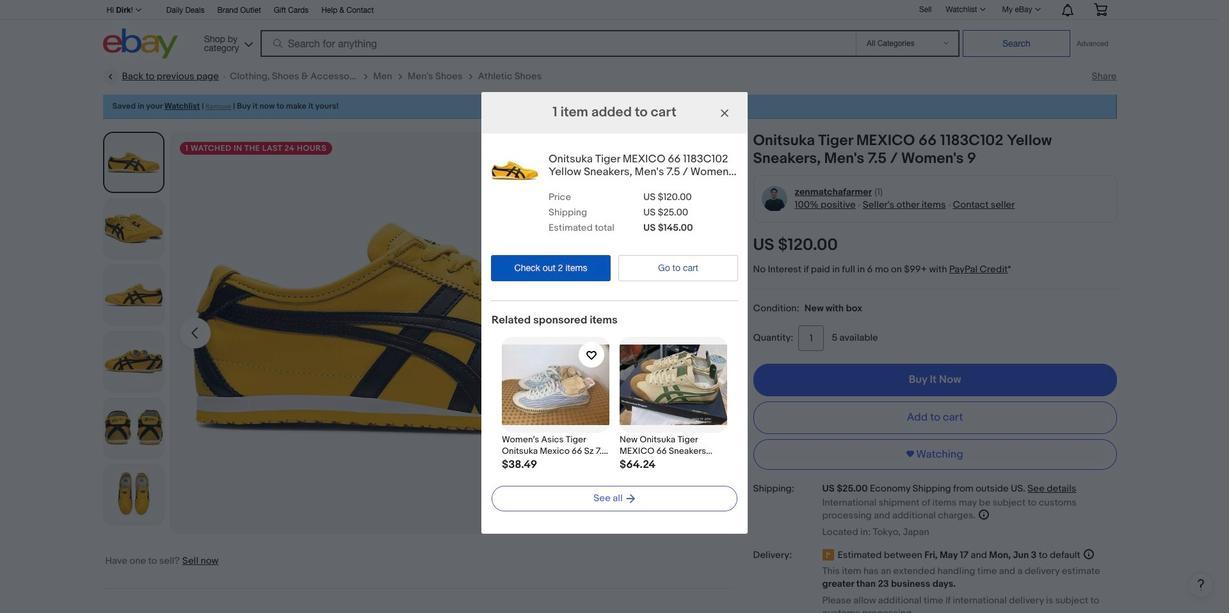 Task type: vqa. For each thing, say whether or not it's contained in the screenshot.
the Account navigation
yes



Task type: describe. For each thing, give the bounding box(es) containing it.
picture 4 of 6 image
[[103, 332, 164, 392]]

my ebay image
[[1035, 8, 1041, 11]]

onitsuka tiger mexico 66 1183c102 yellow sneakers, men's 7.5 / women's 9 image
[[491, 153, 539, 189]]

delivery alert flag image
[[822, 550, 838, 562]]

picture 3 of 6 image
[[103, 266, 164, 326]]

onitsuka tiger mexico 66 1183c102 yellow sneakers, men's 7.5 / women's 9 - picture 1 of 6 image
[[169, 132, 733, 535]]

help, opens dialogs image
[[1194, 579, 1207, 592]]



Task type: locate. For each thing, give the bounding box(es) containing it.
your shopping cart image
[[1093, 3, 1108, 16]]

picture 6 of 6 image
[[103, 465, 164, 526]]

None submit
[[963, 30, 1070, 57]]

watchlist image
[[980, 8, 986, 11]]

list
[[492, 327, 737, 483]]

account navigation
[[103, 0, 1117, 20]]

banner
[[103, 0, 1117, 62]]

picture 2 of 6 image
[[103, 199, 164, 259]]

None text field
[[798, 326, 824, 352], [594, 493, 623, 505], [798, 326, 824, 352], [594, 493, 623, 505]]

dialog
[[0, 0, 1229, 614]]

None text field
[[502, 459, 537, 472], [620, 459, 656, 472], [502, 459, 537, 472], [620, 459, 656, 472]]

picture 5 of 6 image
[[103, 399, 164, 459]]

picture 1 of 6 image
[[105, 135, 162, 191]]



